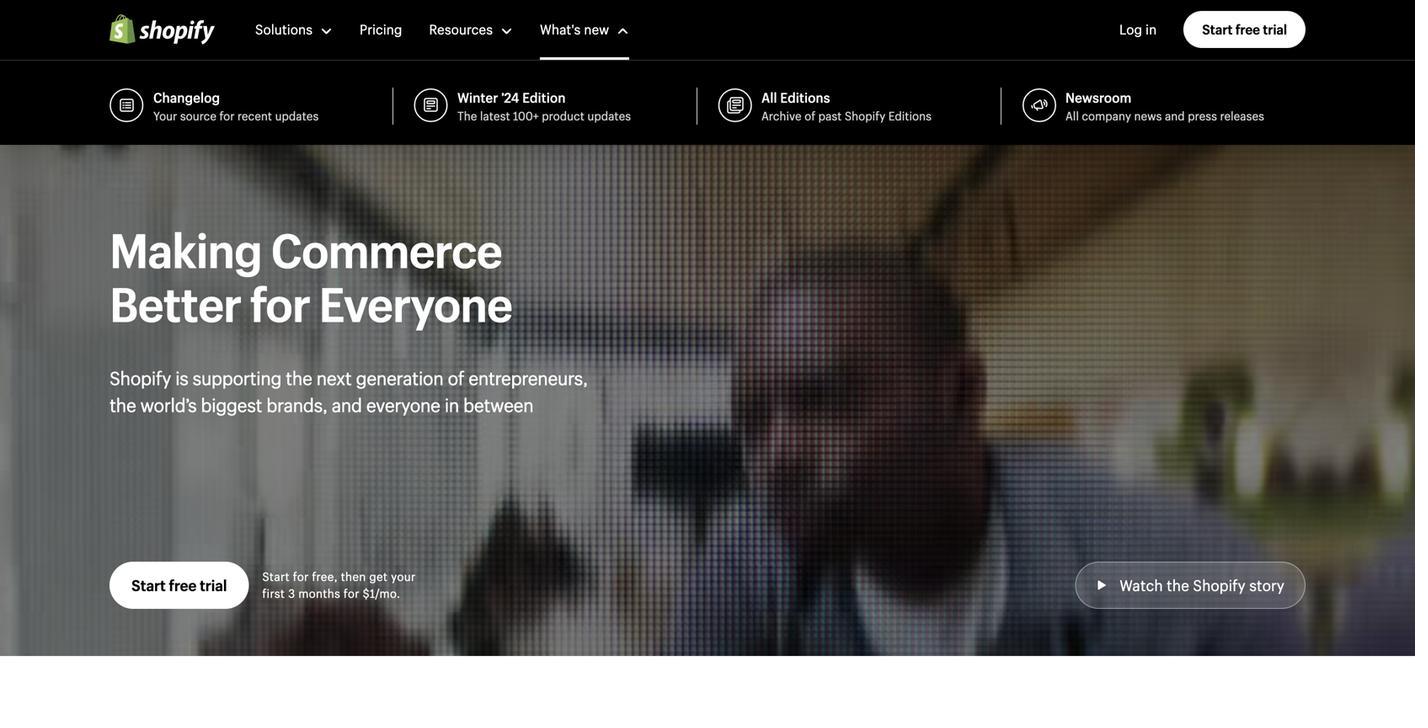 Task type: vqa. For each thing, say whether or not it's contained in the screenshot.


Task type: describe. For each thing, give the bounding box(es) containing it.
releases
[[1220, 108, 1264, 124]]

what's new
[[540, 20, 609, 38]]

watch the shopify story
[[1120, 575, 1285, 596]]

supporting
[[192, 366, 281, 390]]

shopify image
[[110, 14, 215, 45]]

0 vertical spatial free
[[1235, 20, 1260, 38]]

changelog
[[153, 88, 220, 107]]

story
[[1249, 575, 1285, 596]]

free,
[[312, 569, 338, 585]]

better
[[110, 273, 241, 335]]

0 horizontal spatial start free trial
[[131, 575, 227, 596]]

entrepreneurs,
[[468, 366, 588, 390]]

is
[[175, 366, 188, 390]]

log
[[1119, 20, 1142, 38]]

0 horizontal spatial trial
[[200, 575, 227, 596]]

making commerce better for everyone
[[110, 219, 512, 335]]

between
[[463, 393, 533, 417]]

and inside shopify is supporting the next generation of entrepreneurs, the world's biggest brands, and everyone in between
[[332, 393, 362, 417]]

new
[[584, 20, 609, 38]]

newsroom
[[1066, 88, 1132, 107]]

start inside start for free, then get your first 3 months for $1/mo.
[[262, 569, 290, 585]]

company
[[1082, 108, 1131, 124]]

winter '24 edition the latest 100+ product updates
[[457, 88, 631, 124]]

'24
[[501, 88, 519, 107]]

get
[[369, 569, 388, 585]]

log in link
[[1119, 20, 1157, 38]]

resources button
[[429, 0, 513, 60]]

latest
[[480, 108, 510, 124]]

winter
[[457, 88, 498, 107]]

first
[[262, 586, 285, 601]]

1 vertical spatial editions
[[888, 108, 932, 124]]

3
[[288, 586, 295, 601]]

all inside all editions archive of past shopify editions
[[761, 88, 777, 107]]

1 vertical spatial start free trial link
[[110, 562, 249, 609]]

0 vertical spatial the
[[286, 366, 312, 390]]

watch
[[1120, 575, 1163, 596]]

months
[[298, 586, 340, 601]]

1 horizontal spatial start free trial link
[[1184, 11, 1306, 48]]

making
[[110, 219, 262, 281]]

1 horizontal spatial in
[[1146, 20, 1157, 38]]

solutions button
[[255, 0, 333, 60]]

source
[[180, 108, 216, 124]]

recent
[[237, 108, 272, 124]]

and inside newsroom all company news and press releases
[[1165, 108, 1185, 124]]

resources
[[429, 20, 493, 38]]

archive
[[761, 108, 802, 124]]

shopify inside shopify is supporting the next generation of entrepreneurs, the world's biggest brands, and everyone in between
[[110, 366, 171, 390]]

of inside all editions archive of past shopify editions
[[805, 108, 815, 124]]



Task type: locate. For each thing, give the bounding box(es) containing it.
updates right product at the top of page
[[587, 108, 631, 124]]

in right log
[[1146, 20, 1157, 38]]

0 horizontal spatial all
[[761, 88, 777, 107]]

shopify up world's
[[110, 366, 171, 390]]

1 vertical spatial start free trial
[[131, 575, 227, 596]]

0 horizontal spatial the
[[110, 393, 136, 417]]

start for free, then get your first 3 months for $1/mo.
[[262, 569, 416, 601]]

1 horizontal spatial start
[[262, 569, 290, 585]]

0 vertical spatial start free trial
[[1202, 20, 1287, 38]]

0 horizontal spatial and
[[332, 393, 362, 417]]

updates inside winter '24 edition the latest 100+ product updates
[[587, 108, 631, 124]]

next
[[316, 366, 352, 390]]

2 updates from the left
[[587, 108, 631, 124]]

start
[[1202, 20, 1233, 38], [262, 569, 290, 585], [131, 575, 166, 596]]

1 updates from the left
[[275, 108, 319, 124]]

and down next
[[332, 393, 362, 417]]

everyone
[[366, 393, 440, 417]]

in left between
[[445, 393, 459, 417]]

1 vertical spatial shopify
[[110, 366, 171, 390]]

newsroom all company news and press releases
[[1066, 88, 1264, 124]]

everyone
[[319, 273, 512, 335]]

shopify inside all editions archive of past shopify editions
[[845, 108, 886, 124]]

press
[[1188, 108, 1217, 124]]

updates inside changelog your source for recent updates
[[275, 108, 319, 124]]

0 horizontal spatial start
[[131, 575, 166, 596]]

the
[[457, 108, 477, 124]]

1 horizontal spatial start free trial
[[1202, 20, 1287, 38]]

trial
[[1263, 20, 1287, 38], [200, 575, 227, 596]]

commerce
[[271, 219, 502, 281]]

1 horizontal spatial all
[[1066, 108, 1079, 124]]

2 horizontal spatial shopify
[[1193, 575, 1246, 596]]

0 vertical spatial editions
[[780, 88, 830, 107]]

shopify left the story
[[1193, 575, 1246, 596]]

0 horizontal spatial editions
[[780, 88, 830, 107]]

and
[[1165, 108, 1185, 124], [332, 393, 362, 417]]

100+
[[513, 108, 539, 124]]

for
[[219, 108, 235, 124], [250, 273, 310, 335], [293, 569, 309, 585], [344, 586, 359, 601]]

2 vertical spatial shopify
[[1193, 575, 1246, 596]]

editions right past
[[888, 108, 932, 124]]

all editions archive of past shopify editions
[[761, 88, 932, 124]]

$1/mo.
[[363, 586, 400, 601]]

in
[[1146, 20, 1157, 38], [445, 393, 459, 417]]

1 vertical spatial all
[[1066, 108, 1079, 124]]

1 horizontal spatial the
[[286, 366, 312, 390]]

1 horizontal spatial updates
[[587, 108, 631, 124]]

0 vertical spatial and
[[1165, 108, 1185, 124]]

all
[[761, 88, 777, 107], [1066, 108, 1079, 124]]

all inside newsroom all company news and press releases
[[1066, 108, 1079, 124]]

2 vertical spatial the
[[1167, 575, 1189, 596]]

0 horizontal spatial of
[[448, 366, 464, 390]]

of up between
[[448, 366, 464, 390]]

0 vertical spatial all
[[761, 88, 777, 107]]

shopify
[[845, 108, 886, 124], [110, 366, 171, 390], [1193, 575, 1246, 596]]

1 horizontal spatial free
[[1235, 20, 1260, 38]]

1 horizontal spatial shopify
[[845, 108, 886, 124]]

start free trial link
[[1184, 11, 1306, 48], [110, 562, 249, 609]]

generation
[[356, 366, 443, 390]]

pricing
[[360, 20, 402, 38]]

free
[[1235, 20, 1260, 38], [169, 575, 196, 596]]

0 horizontal spatial shopify
[[110, 366, 171, 390]]

shopify is supporting the next generation of entrepreneurs, the world's biggest brands, and everyone in between
[[110, 366, 588, 417]]

solutions
[[255, 20, 313, 38]]

in inside shopify is supporting the next generation of entrepreneurs, the world's biggest brands, and everyone in between
[[445, 393, 459, 417]]

your
[[391, 569, 416, 585]]

the left world's
[[110, 393, 136, 417]]

1 horizontal spatial of
[[805, 108, 815, 124]]

0 horizontal spatial free
[[169, 575, 196, 596]]

and right the news on the top right
[[1165, 108, 1185, 124]]

log in
[[1119, 20, 1157, 38]]

for inside making commerce better for everyone
[[250, 273, 310, 335]]

edition
[[522, 88, 566, 107]]

the
[[286, 366, 312, 390], [110, 393, 136, 417], [1167, 575, 1189, 596]]

1 vertical spatial in
[[445, 393, 459, 417]]

0 horizontal spatial updates
[[275, 108, 319, 124]]

of
[[805, 108, 815, 124], [448, 366, 464, 390]]

news
[[1134, 108, 1162, 124]]

changelog your source for recent updates
[[153, 88, 319, 124]]

1 vertical spatial of
[[448, 366, 464, 390]]

updates right 'recent'
[[275, 108, 319, 124]]

1 vertical spatial trial
[[200, 575, 227, 596]]

editions
[[780, 88, 830, 107], [888, 108, 932, 124]]

of left past
[[805, 108, 815, 124]]

product
[[542, 108, 584, 124]]

editions up archive
[[780, 88, 830, 107]]

the right the watch
[[1167, 575, 1189, 596]]

updates
[[275, 108, 319, 124], [587, 108, 631, 124]]

1 horizontal spatial trial
[[1263, 20, 1287, 38]]

1 vertical spatial free
[[169, 575, 196, 596]]

past
[[818, 108, 842, 124]]

0 vertical spatial in
[[1146, 20, 1157, 38]]

all up archive
[[761, 88, 777, 107]]

0 horizontal spatial in
[[445, 393, 459, 417]]

1 horizontal spatial and
[[1165, 108, 1185, 124]]

0 vertical spatial of
[[805, 108, 815, 124]]

what's new button
[[540, 0, 629, 60]]

biggest
[[201, 393, 262, 417]]

0 horizontal spatial start free trial link
[[110, 562, 249, 609]]

1 vertical spatial the
[[110, 393, 136, 417]]

of inside shopify is supporting the next generation of entrepreneurs, the world's biggest brands, and everyone in between
[[448, 366, 464, 390]]

shopify right past
[[845, 108, 886, 124]]

what's
[[540, 20, 581, 38]]

watch the shopify story link
[[1075, 562, 1306, 609]]

1 vertical spatial and
[[332, 393, 362, 417]]

0 vertical spatial trial
[[1263, 20, 1287, 38]]

brands,
[[266, 393, 327, 417]]

start free trial
[[1202, 20, 1287, 38], [131, 575, 227, 596]]

for inside changelog your source for recent updates
[[219, 108, 235, 124]]

2 horizontal spatial start
[[1202, 20, 1233, 38]]

then
[[341, 569, 366, 585]]

world's
[[140, 393, 197, 417]]

the up brands, on the left bottom of the page
[[286, 366, 312, 390]]

your
[[153, 108, 177, 124]]

0 vertical spatial shopify
[[845, 108, 886, 124]]

pricing link
[[360, 0, 402, 60]]

1 horizontal spatial editions
[[888, 108, 932, 124]]

2 horizontal spatial the
[[1167, 575, 1189, 596]]

all down newsroom
[[1066, 108, 1079, 124]]

0 vertical spatial start free trial link
[[1184, 11, 1306, 48]]



